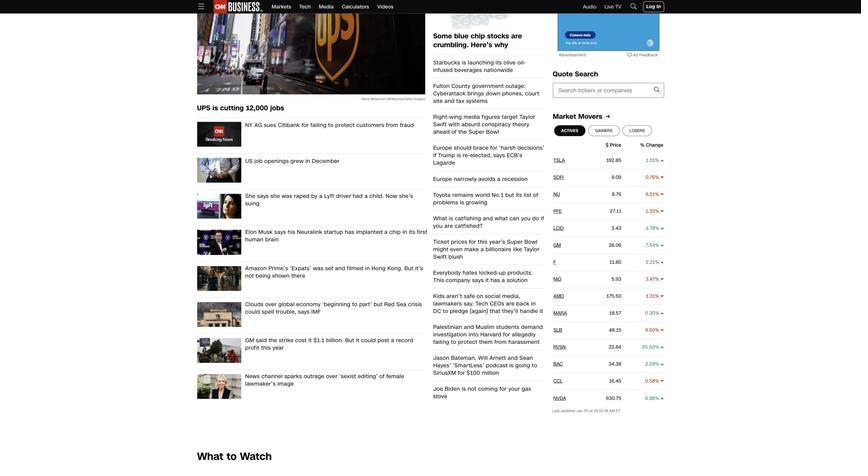 Task type: locate. For each thing, give the bounding box(es) containing it.
over inside news channel sparks outrage over 'sexist editing' of female lawmaker's image
[[326, 372, 338, 380]]

chip inside elon musk says his neuralink startup has implanted a chip in its first human brain
[[390, 228, 401, 236]]

this
[[478, 238, 488, 246], [261, 344, 271, 352]]

outage:
[[506, 82, 526, 90]]

fraud
[[400, 121, 414, 129]]

in left hong
[[365, 264, 370, 272]]

has up social
[[491, 276, 500, 284]]

search icon image
[[630, 2, 638, 10]]

jan
[[577, 408, 583, 413]]

1 vertical spatial are
[[445, 222, 453, 230]]

stove
[[433, 392, 448, 400]]

gm inside gm said the strike cost it $1.1 billion. but it could post a record profit this year
[[245, 336, 254, 344]]

0 vertical spatial taylor
[[520, 113, 535, 121]]

0 horizontal spatial bowl
[[486, 128, 499, 136]]

1 vertical spatial gm
[[245, 336, 254, 344]]

re-
[[463, 151, 470, 159]]

0 horizontal spatial its
[[409, 228, 415, 236]]

1 vertical spatial tech
[[476, 300, 488, 307]]

30
[[584, 408, 589, 413]]

tech right say.
[[476, 300, 488, 307]]

says left his
[[274, 228, 286, 236]]

2 vertical spatial its
[[409, 228, 415, 236]]

0 vertical spatial failing
[[311, 121, 327, 129]]

biden
[[445, 385, 460, 393]]

she says she was raped by a lyft driver had a child. now she's suing link
[[241, 192, 429, 222]]

could left spell
[[245, 308, 260, 316]]

a
[[497, 175, 501, 183], [319, 192, 323, 200], [365, 192, 368, 200], [385, 228, 388, 236], [481, 245, 484, 253], [502, 276, 505, 284], [391, 336, 394, 344]]

a inside elon musk says his neuralink startup has implanted a chip in its first human brain
[[385, 228, 388, 236]]

this left year's
[[478, 238, 488, 246]]

they'll
[[502, 307, 518, 315]]

failing
[[311, 121, 327, 129], [433, 338, 450, 346]]

2 vertical spatial of
[[380, 372, 385, 380]]

a left the solution
[[502, 276, 505, 284]]

0 vertical spatial the
[[459, 128, 467, 136]]

and right set
[[335, 264, 345, 272]]

for right prices
[[469, 238, 476, 246]]

protect up bateman,
[[458, 338, 478, 346]]

prime's
[[269, 264, 288, 272]]

says left ecb's
[[494, 151, 505, 159]]

said
[[256, 336, 267, 344]]

clouds over global economy 'beginning to part' but red sea crisis could spell trouble, says imf link
[[241, 300, 429, 330]]

failing down ups is cutting 12,000 jobs link
[[311, 121, 327, 129]]

was inside the amazon prime's 'expats' was set and filmed in hong kong. but it's not being shown there
[[313, 264, 324, 272]]

do
[[533, 214, 539, 222]]

europe for europe should brace for 'harsh decisions' if trump is re-elected, says ecb's lagarde
[[433, 144, 452, 152]]

0 vertical spatial from
[[386, 121, 399, 129]]

0 horizontal spatial this
[[261, 344, 271, 352]]

to right 'going'
[[532, 361, 538, 369]]

% down 3.47 %
[[655, 293, 660, 300]]

a right by
[[319, 192, 323, 200]]

united auto workers (uaw) members strike at a general motors assembly plant that builds the u.s. automaker's full-size sport utility vehicles, in another expansion of the strike in arlington, texas, u.s. october 24, 2023.  reuters/james breeden no resales. no archives image
[[197, 338, 241, 363]]

jason bateman, will arnett and sean hayes' 'smartless' podcast is going to siriusxm for $100 million link
[[433, 354, 545, 377]]

muslim
[[476, 323, 495, 331]]

post
[[378, 336, 390, 344]]

super down the media on the right of page
[[469, 128, 485, 136]]

is left launching
[[462, 59, 466, 66]]

1 vertical spatial bowl
[[525, 238, 538, 246]]

% for 3.47
[[655, 276, 660, 283]]

are inside what is catfishing and what can you do if you are catfished?
[[445, 222, 453, 230]]

even
[[450, 245, 463, 253]]

1 vertical spatial swift
[[433, 253, 447, 261]]

world
[[476, 191, 490, 199]]

% down change
[[655, 157, 660, 164]]

and inside palestinian and muslim students demand investigation into harvard for allegedly failing to protect them from harassment
[[464, 323, 474, 331]]

for inside joe biden is not coming for your gas stove
[[500, 385, 507, 393]]

0 horizontal spatial gm
[[245, 336, 254, 344]]

in left first
[[403, 228, 407, 236]]

jason bateman, will arnett and sean hayes' 'smartless' podcast is going to siriusxm for $100 million
[[433, 354, 538, 377]]

of right list on the top of the page
[[534, 191, 539, 199]]

last updated jan 30 at 10:12:18 am et
[[553, 408, 621, 413]]

it right billion.
[[356, 336, 360, 344]]

was for raped
[[282, 192, 292, 200]]

mara
[[554, 310, 567, 317]]

if right do in the top of the page
[[541, 214, 544, 222]]

1 horizontal spatial tech
[[476, 300, 488, 307]]

over inside clouds over global economy 'beginning to part' but red sea crisis could spell trouble, says imf
[[265, 300, 277, 308]]

toyota remains world no.1 but its list of problems is growing
[[433, 191, 539, 206]]

markets
[[272, 3, 291, 10]]

is right biden
[[462, 385, 466, 393]]

prices
[[451, 238, 468, 246]]

says left she at the top left of page
[[257, 192, 269, 200]]

1.78
[[646, 225, 655, 232]]

1 horizontal spatial of
[[452, 128, 457, 136]]

failing inside palestinian and muslim students demand investigation into harvard for allegedly failing to protect them from harassment
[[433, 338, 450, 346]]

1 vertical spatial if
[[541, 214, 544, 222]]

0 horizontal spatial was
[[282, 192, 292, 200]]

bac link
[[554, 361, 563, 367]]

of inside toyota remains world no.1 but its list of problems is growing
[[534, 191, 539, 199]]

a job seeker attends a veteran employment and resource fair in long beach, california, on tuesday, jan. 9, 2024. image
[[197, 158, 241, 183]]

to right dc
[[443, 307, 448, 315]]

was inside 'she says she was raped by a lyft driver had a child. now she's suing'
[[282, 192, 292, 200]]

could inside gm said the strike cost it $1.1 billion. but it could post a record profit this year
[[361, 336, 376, 344]]

tabatha means lyft split 01 image
[[197, 194, 241, 219]]

to inside jason bateman, will arnett and sean hayes' 'smartless' podcast is going to siriusxm for $100 million
[[532, 361, 538, 369]]

1 horizontal spatial chip
[[471, 31, 485, 41]]

1 horizontal spatial could
[[361, 336, 376, 344]]

over left 'sexist
[[326, 372, 338, 380]]

0 vertical spatial has
[[345, 228, 355, 236]]

but right billion.
[[345, 336, 355, 344]]

media
[[464, 113, 480, 121]]

blush
[[449, 253, 463, 261]]

0 horizontal spatial the
[[269, 336, 277, 344]]

why
[[495, 40, 508, 49]]

says left the imf
[[298, 308, 310, 316]]

a right avoids
[[497, 175, 501, 183]]

0 horizontal spatial has
[[345, 228, 355, 236]]

news
[[245, 372, 260, 380]]

but
[[374, 300, 383, 308]]

gm said the strike cost it $1.1 billion. but it could post a record profit this year
[[245, 336, 414, 352]]

over left global
[[265, 300, 277, 308]]

gm
[[554, 242, 561, 249], [245, 336, 254, 344]]

2 horizontal spatial of
[[534, 191, 539, 199]]

to down palestinian
[[451, 338, 457, 346]]

says up 'on' in the right of the page
[[472, 276, 484, 284]]

is left growing
[[460, 198, 464, 206]]

the inside right-wing media figures target taylor swift with absurd conspiracy theory ahead of the super bowl
[[459, 128, 467, 136]]

3.43
[[612, 225, 622, 232]]

2 europe from the top
[[433, 175, 452, 183]]

0 horizontal spatial not
[[245, 272, 254, 280]]

was right she at the top left of page
[[282, 192, 292, 200]]

1 vertical spatial has
[[491, 276, 500, 284]]

swift left with
[[433, 120, 447, 128]]

from inside palestinian and muslim students demand investigation into harvard for allegedly failing to protect them from harassment
[[495, 338, 507, 346]]

0.98
[[646, 395, 655, 402]]

%
[[641, 142, 645, 148], [655, 157, 660, 164], [655, 174, 660, 181], [655, 191, 660, 198], [655, 208, 660, 215], [655, 225, 660, 232], [655, 242, 660, 249], [655, 259, 660, 266], [655, 276, 660, 283], [655, 293, 660, 300], [655, 310, 660, 317], [655, 327, 660, 334], [655, 344, 660, 350], [655, 361, 660, 367], [655, 378, 660, 384], [655, 395, 660, 402]]

% for 1.01
[[655, 157, 660, 164]]

super inside ticket prices for this year's super bowl might even make a billionaire like taylor swift blush
[[507, 238, 523, 246]]

is inside joe biden is not coming for your gas stove
[[462, 385, 466, 393]]

0 horizontal spatial protect
[[335, 121, 355, 129]]

with
[[449, 120, 460, 128]]

are inside kids aren't safe on social media, lawmakers say. tech ceos are back in dc to pledge (again) that they'll handle it
[[506, 300, 515, 307]]

not left coming
[[468, 385, 477, 393]]

has inside everybody hates locked-up products. this company says it has a solution
[[491, 276, 500, 284]]

10:12:18
[[594, 408, 609, 413]]

1 horizontal spatial the
[[459, 128, 467, 136]]

% for 0.98
[[655, 395, 660, 402]]

gainers
[[596, 128, 613, 133]]

but inside the amazon prime's 'expats' was set and filmed in hong kong. but it's not being shown there
[[405, 264, 414, 272]]

it left $1.1
[[309, 336, 312, 344]]

swift down the ticket
[[433, 253, 447, 261]]

the right "said"
[[269, 336, 277, 344]]

swift inside right-wing media figures target taylor swift with absurd conspiracy theory ahead of the super bowl
[[433, 120, 447, 128]]

% down 1.78 %
[[655, 242, 660, 249]]

% left change
[[641, 142, 645, 148]]

to inside kids aren't safe on social media, lawmakers say. tech ceos are back in dc to pledge (again) that they'll handle it
[[443, 307, 448, 315]]

protect inside palestinian and muslim students demand investigation into harvard for allegedly failing to protect them from harassment
[[458, 338, 478, 346]]

1 horizontal spatial over
[[326, 372, 338, 380]]

a right implanted on the left of the page
[[385, 228, 388, 236]]

1 vertical spatial europe
[[433, 175, 452, 183]]

1 horizontal spatial gm
[[554, 242, 561, 249]]

this left year
[[261, 344, 271, 352]]

1 vertical spatial of
[[534, 191, 539, 199]]

over
[[265, 300, 277, 308], [326, 372, 338, 380]]

and left tax
[[445, 97, 455, 105]]

% for 55.50
[[655, 344, 660, 350]]

0 vertical spatial super
[[469, 128, 485, 136]]

0 vertical spatial are
[[511, 31, 522, 41]]

europe for europe narrowly avoids a recession
[[433, 175, 452, 183]]

wing
[[449, 113, 462, 121]]

0 horizontal spatial of
[[380, 372, 385, 380]]

0 vertical spatial its
[[496, 59, 502, 66]]

0 horizontal spatial chip
[[390, 228, 401, 236]]

is right ups
[[213, 103, 218, 113]]

bowl right like
[[525, 238, 538, 246]]

systems
[[466, 97, 488, 105]]

has right startup
[[345, 228, 355, 236]]

% down 2.29 %
[[655, 378, 660, 384]]

says inside clouds over global economy 'beginning to part' but red sea crisis could spell trouble, says imf
[[298, 308, 310, 316]]

taylor right like
[[524, 245, 540, 253]]

0 vertical spatial of
[[452, 128, 457, 136]]

1 vertical spatial taylor
[[524, 245, 540, 253]]

1 horizontal spatial was
[[313, 264, 324, 272]]

0 vertical spatial chip
[[471, 31, 485, 41]]

1 vertical spatial the
[[269, 336, 277, 344]]

nu
[[554, 191, 560, 198]]

for left $100
[[458, 369, 465, 377]]

% down "1.33 %"
[[655, 225, 660, 232]]

what
[[495, 214, 508, 222]]

1.01 %
[[646, 157, 660, 164]]

1 vertical spatial could
[[361, 336, 376, 344]]

gm for gm said the strike cost it $1.1 billion. but it could post a record profit this year
[[245, 336, 254, 344]]

to inside palestinian and muslim students demand investigation into harvard for allegedly failing to protect them from harassment
[[451, 338, 457, 346]]

europe up lagarde
[[433, 144, 452, 152]]

1 horizontal spatial this
[[478, 238, 488, 246]]

1 vertical spatial its
[[516, 191, 522, 199]]

could left post
[[361, 336, 376, 344]]

is left 'going'
[[510, 361, 514, 369]]

hayes'
[[433, 361, 451, 369]]

elon musk says his neuralink startup has implanted a chip in its first human brain
[[245, 228, 428, 244]]

spacex, twitter and electric car maker tesla ceo elon musk speaks during an event at the vivatech technology startups and innovation fair at the porte de versailles exhibition centre in paris, on june 16, 2023. (photo by joel saget / afp) (photo by joel saget/afp via getty images) image
[[197, 230, 241, 255]]

0 vertical spatial over
[[265, 300, 277, 308]]

0 horizontal spatial you
[[433, 222, 443, 230]]

0.98 %
[[646, 395, 660, 402]]

kids
[[433, 292, 445, 300]]

bowl down the figures
[[486, 128, 499, 136]]

% down 0.30 %
[[655, 327, 660, 334]]

0 vertical spatial was
[[282, 192, 292, 200]]

are for kids aren't safe on social media, lawmakers say. tech ceos are back in dc to pledge (again) that they'll handle it
[[506, 300, 515, 307]]

0 vertical spatial gm
[[554, 242, 561, 249]]

protect left customers
[[335, 121, 355, 129]]

failing up jason at the bottom right of page
[[433, 338, 450, 346]]

from right them
[[495, 338, 507, 346]]

1 vertical spatial protect
[[458, 338, 478, 346]]

us job openings grew in december link
[[241, 157, 429, 185]]

1 vertical spatial not
[[468, 385, 477, 393]]

for right harvard at the right bottom of the page
[[503, 331, 511, 338]]

1 vertical spatial was
[[313, 264, 324, 272]]

year's
[[489, 238, 506, 246]]

1 horizontal spatial bowl
[[525, 238, 538, 246]]

its
[[496, 59, 502, 66], [516, 191, 522, 199], [409, 228, 415, 236]]

super right year's
[[507, 238, 523, 246]]

to left the part'
[[352, 300, 358, 308]]

phones,
[[502, 89, 524, 97]]

it left the up
[[486, 276, 489, 284]]

2 swift from the top
[[433, 253, 447, 261]]

jobs
[[270, 103, 284, 113]]

of right ahead
[[452, 128, 457, 136]]

search
[[575, 69, 599, 79]]

tech
[[299, 3, 311, 10], [476, 300, 488, 307]]

updated
[[561, 408, 575, 413]]

is right 'what'
[[449, 214, 453, 222]]

1 horizontal spatial not
[[468, 385, 477, 393]]

starbucks is launching its olive oil- infused beverages nationwide
[[433, 59, 526, 74]]

1 horizontal spatial has
[[491, 276, 500, 284]]

1 vertical spatial but
[[345, 336, 355, 344]]

economy
[[296, 300, 321, 308]]

billion.
[[326, 336, 344, 344]]

% up 2.29 %
[[655, 344, 660, 350]]

are inside some blue chip stocks are crumbling. here's why
[[511, 31, 522, 41]]

1 vertical spatial from
[[495, 338, 507, 346]]

0 horizontal spatial over
[[265, 300, 277, 308]]

in inside the amazon prime's 'expats' was set and filmed in hong kong. but it's not being shown there
[[365, 264, 370, 272]]

protect
[[335, 121, 355, 129], [458, 338, 478, 346]]

taylor right target
[[520, 113, 535, 121]]

for right citibank
[[302, 121, 309, 129]]

palestinian and muslim students demand investigation into harvard for allegedly failing to protect them from harassment link
[[433, 323, 545, 346]]

1 vertical spatial over
[[326, 372, 338, 380]]

cyberattack
[[433, 89, 466, 97]]

price
[[610, 142, 622, 148]]

super
[[469, 128, 485, 136], [507, 238, 523, 246]]

a inside ticket prices for this year's super bowl might even make a billionaire like taylor swift blush
[[481, 245, 484, 253]]

his
[[288, 228, 296, 236]]

% up 1.31 %
[[655, 276, 660, 283]]

to inside clouds over global economy 'beginning to part' but red sea crisis could spell trouble, says imf
[[352, 300, 358, 308]]

its left first
[[409, 228, 415, 236]]

0 horizontal spatial tech
[[299, 3, 311, 10]]

0 horizontal spatial but
[[345, 336, 355, 344]]

0 vertical spatial tech
[[299, 3, 311, 10]]

you
[[521, 214, 531, 222], [433, 222, 443, 230]]

2 horizontal spatial its
[[516, 191, 522, 199]]

bowl inside ticket prices for this year's super bowl might even make a billionaire like taylor swift blush
[[525, 238, 538, 246]]

elon
[[245, 228, 257, 236]]

says
[[494, 151, 505, 159], [257, 192, 269, 200], [274, 228, 286, 236], [472, 276, 484, 284], [298, 308, 310, 316]]

dc
[[433, 307, 441, 315]]

% for 7.54
[[655, 242, 660, 249]]

in right back
[[531, 300, 536, 307]]

9.09
[[612, 174, 622, 181]]

are right why
[[511, 31, 522, 41]]

you left do in the top of the page
[[521, 214, 531, 222]]

0 vertical spatial if
[[433, 151, 437, 159]]

0 vertical spatial this
[[478, 238, 488, 246]]

joe biden is not coming for your gas stove link
[[433, 385, 545, 400]]

says inside everybody hates locked-up products. this company says it has a solution
[[472, 276, 484, 284]]

but left it's
[[405, 264, 414, 272]]

citibank
[[278, 121, 300, 129]]

says inside europe should brace for 'harsh decisions' if trump is re-elected, says ecb's lagarde
[[494, 151, 505, 159]]

has
[[345, 228, 355, 236], [491, 276, 500, 284]]

% up "1.33 %"
[[655, 191, 660, 198]]

0 horizontal spatial could
[[245, 308, 260, 316]]

not inside joe biden is not coming for your gas stove
[[468, 385, 477, 393]]

for left your
[[500, 385, 507, 393]]

% down 1.31 %
[[655, 310, 660, 317]]

and left what
[[483, 214, 493, 222]]

you up the ticket
[[433, 222, 443, 230]]

not left being
[[245, 272, 254, 280]]

open menu icon image
[[197, 2, 205, 10]]

investigation
[[433, 331, 467, 338]]

0 vertical spatial could
[[245, 308, 260, 316]]

kena
[[362, 97, 370, 102]]

1 vertical spatial failing
[[433, 338, 450, 346]]

1 vertical spatial this
[[261, 344, 271, 352]]

0 vertical spatial europe
[[433, 144, 452, 152]]

bateman,
[[451, 354, 477, 362]]

3.47 %
[[646, 276, 660, 283]]

% for 0.30
[[655, 310, 660, 317]]

1 horizontal spatial its
[[496, 59, 502, 66]]

and left the sean
[[508, 354, 518, 362]]

% up 3.47 %
[[655, 259, 660, 266]]

0 vertical spatial bowl
[[486, 128, 499, 136]]

0 vertical spatial not
[[245, 272, 254, 280]]

for inside jason bateman, will arnett and sean hayes' 'smartless' podcast is going to siriusxm for $100 million
[[458, 369, 465, 377]]

a right post
[[391, 336, 394, 344]]

1 horizontal spatial if
[[541, 214, 544, 222]]

if left trump
[[433, 151, 437, 159]]

% down "0.58 %" at right
[[655, 395, 660, 402]]

its left olive
[[496, 59, 502, 66]]

nicole kidman stars in amazon prime's new show "expats." image
[[197, 266, 241, 291]]

its left list on the top of the page
[[516, 191, 522, 199]]

and left muslim
[[464, 323, 474, 331]]

if inside europe should brace for 'harsh decisions' if trump is re-elected, says ecb's lagarde
[[433, 151, 437, 159]]

1 horizontal spatial super
[[507, 238, 523, 246]]

1 europe from the top
[[433, 144, 452, 152]]

1 horizontal spatial protect
[[458, 338, 478, 346]]

is left re-
[[457, 151, 461, 159]]

0 vertical spatial protect
[[335, 121, 355, 129]]

chip right implanted on the left of the page
[[390, 228, 401, 236]]

and inside what is catfishing and what can you do if you are catfished?
[[483, 214, 493, 222]]

1 vertical spatial chip
[[390, 228, 401, 236]]

2 vertical spatial are
[[506, 300, 515, 307]]

16.45
[[609, 378, 622, 384]]

% for 0.58
[[655, 378, 660, 384]]

1 horizontal spatial from
[[495, 338, 507, 346]]

gm left "said"
[[245, 336, 254, 344]]

0 vertical spatial but
[[405, 264, 414, 272]]

1 swift from the top
[[433, 120, 447, 128]]

starbucks
[[433, 59, 460, 66]]

has inside elon musk says his neuralink startup has implanted a chip in its first human brain
[[345, 228, 355, 236]]

europe inside europe should brace for 'harsh decisions' if trump is re-elected, says ecb's lagarde
[[433, 144, 452, 152]]

1 vertical spatial super
[[507, 238, 523, 246]]

live tv
[[605, 3, 622, 10]]

0 horizontal spatial super
[[469, 128, 485, 136]]

the up should
[[459, 128, 467, 136]]

europe narrowly avoids a recession
[[433, 175, 528, 183]]

europe up toyota
[[433, 175, 452, 183]]

0 horizontal spatial from
[[386, 121, 399, 129]]

log in link
[[644, 1, 664, 12]]

gm down lcid
[[554, 242, 561, 249]]

0.30
[[645, 310, 655, 317]]

1 horizontal spatial but
[[405, 264, 414, 272]]

1 horizontal spatial failing
[[433, 338, 450, 346]]

chip right the blue on the top right of page
[[471, 31, 485, 41]]

0 horizontal spatial if
[[433, 151, 437, 159]]

from left fraud
[[386, 121, 399, 129]]

% up "0.58 %" at right
[[655, 361, 660, 367]]

0 vertical spatial swift
[[433, 120, 447, 128]]

% down 1.01 %
[[655, 174, 660, 181]]



Task type: vqa. For each thing, say whether or not it's contained in the screenshot.
decisions' at the right of page
yes



Task type: describe. For each thing, give the bounding box(es) containing it.
gm for gm link at the bottom of the page
[[554, 242, 561, 249]]

in inside elon musk says his neuralink startup has implanted a chip in its first human brain
[[403, 228, 407, 236]]

says inside elon musk says his neuralink startup has implanted a chip in its first human brain
[[274, 228, 286, 236]]

and inside the amazon prime's 'expats' was set and filmed in hong kong. but it's not being shown there
[[335, 264, 345, 272]]

% for 1.78
[[655, 225, 660, 232]]

harassment
[[509, 338, 540, 346]]

$1.1
[[314, 336, 325, 344]]

is inside europe should brace for 'harsh decisions' if trump is re-elected, says ecb's lagarde
[[457, 151, 461, 159]]

and inside fulton county government outage: cyberattack brings down phones, court site and tax systems
[[445, 97, 455, 105]]

hong
[[372, 264, 386, 272]]

% for 2.29
[[655, 361, 660, 367]]

% for 1.33
[[655, 208, 660, 215]]

but inside gm said the strike cost it $1.1 billion. but it could post a record profit this year
[[345, 336, 355, 344]]

amd
[[554, 293, 564, 300]]

6.51 %
[[646, 191, 660, 198]]

sofi
[[554, 174, 564, 181]]

billionaire
[[486, 245, 512, 253]]

was for set
[[313, 264, 324, 272]]

right-wing media figures target taylor swift with absurd conspiracy theory ahead of the super bowl
[[433, 113, 535, 136]]

advertisement element
[[558, 0, 660, 51]]

us
[[245, 157, 253, 165]]

sean
[[520, 354, 533, 362]]

list
[[524, 191, 532, 199]]

olive
[[504, 59, 516, 66]]

elon musk says his neuralink startup has implanted a chip in its first human brain link
[[241, 228, 429, 258]]

calculators link
[[342, 0, 369, 14]]

nu link
[[554, 191, 560, 198]]

nio
[[554, 276, 562, 283]]

to down ups is cutting 12,000 jobs link
[[328, 121, 334, 129]]

four stacks of blue poker chips on a pure white background with reflection. image
[[433, 0, 545, 29]]

log in
[[647, 3, 661, 10]]

bowl inside right-wing media figures target taylor swift with absurd conspiracy theory ahead of the super bowl
[[486, 128, 499, 136]]

its inside toyota remains world no.1 but its list of problems is growing
[[516, 191, 522, 199]]

could inside clouds over global economy 'beginning to part' but red sea crisis could spell trouble, says imf
[[245, 308, 260, 316]]

change
[[646, 142, 664, 148]]

amazon
[[245, 264, 267, 272]]

global
[[278, 300, 295, 308]]

lawmaker's
[[245, 380, 276, 388]]

trump
[[438, 151, 455, 159]]

its inside starbucks is launching its olive oil- infused beverages nationwide
[[496, 59, 502, 66]]

of inside news channel sparks outrage over 'sexist editing' of female lawmaker's image
[[380, 372, 385, 380]]

swift inside ticket prices for this year's super bowl might even make a billionaire like taylor swift blush
[[433, 253, 447, 261]]

pfe link
[[554, 208, 562, 215]]

1.33 %
[[646, 208, 660, 215]]

part'
[[359, 300, 372, 308]]

0.30 %
[[645, 310, 660, 317]]

europe narrowly avoids a recession link
[[433, 175, 545, 183]]

in right grew
[[306, 157, 310, 165]]

Search text field
[[553, 83, 650, 98]]

for inside europe should brace for 'harsh decisions' if trump is re-elected, says ecb's lagarde
[[491, 144, 498, 152]]

of inside right-wing media figures target taylor swift with absurd conspiracy theory ahead of the super bowl
[[452, 128, 457, 136]]

not inside the amazon prime's 'expats' was set and filmed in hong kong. but it's not being shown there
[[245, 272, 254, 280]]

ui search image
[[653, 86, 661, 94]]

nvda
[[554, 395, 566, 402]]

kids aren't safe on social media, lawmakers say. tech ceos are back in dc to pledge (again) that they'll handle it link
[[433, 292, 545, 315]]

lagarde
[[433, 159, 455, 167]]

is inside starbucks is launching its olive oil- infused beverages nationwide
[[462, 59, 466, 66]]

live tv link
[[605, 3, 622, 10]]

implanted
[[356, 228, 383, 236]]

gas
[[522, 385, 532, 393]]

the marriner s. eccles federal reserve building in washington, dc, us, on thursday, dec. 28, 2023. the market's reaction to the federal reserve's pivot toward interest-rate cuts this month has boosted expectations that would-be public companies may accelerate their ipo timelines. image
[[197, 302, 241, 327]]

a ups truck is parked on a street in midtown manhattan on august 07, 2023 in new york city. image
[[197, 0, 425, 94]]

1 horizontal spatial you
[[521, 214, 531, 222]]

fulton county
[[433, 82, 471, 90]]

media link
[[319, 0, 334, 14]]

lawmakers
[[433, 300, 462, 307]]

amd link
[[554, 293, 564, 300]]

news channel sparks outrage over 'sexist editing' of female lawmaker's image
[[245, 372, 404, 388]]

the inside gm said the strike cost it $1.1 billion. but it could post a record profit this year
[[269, 336, 277, 344]]

ad
[[633, 52, 639, 58]]

9.50
[[646, 327, 655, 334]]

0 horizontal spatial failing
[[311, 121, 327, 129]]

from inside ny ag sues citibank for failing to protect customers from fraud link
[[386, 121, 399, 129]]

is inside toyota remains world no.1 but its list of problems is growing
[[460, 198, 464, 206]]

8.76
[[612, 191, 622, 198]]

hates
[[463, 269, 478, 277]]

a right "had"
[[365, 192, 368, 200]]

% for 0.76
[[655, 174, 660, 181]]

says inside 'she says she was raped by a lyft driver had a child. now she's suing'
[[257, 192, 269, 200]]

it inside everybody hates locked-up products. this company says it has a solution
[[486, 276, 489, 284]]

18.57
[[610, 310, 622, 317]]

lyft
[[324, 192, 334, 200]]

192.85
[[607, 157, 622, 164]]

pledge
[[450, 307, 468, 315]]

fulton county government outage: cyberattack brings down phones, court site and tax systems
[[433, 82, 540, 105]]

0.76 %
[[646, 174, 660, 181]]

taylor inside right-wing media figures target taylor swift with absurd conspiracy theory ahead of the super bowl
[[520, 113, 535, 121]]

actives
[[562, 128, 579, 133]]

december
[[312, 157, 340, 165]]

if inside what is catfishing and what can you do if you are catfished?
[[541, 214, 544, 222]]

tech inside kids aren't safe on social media, lawmakers say. tech ceos are back in dc to pledge (again) that they'll handle it
[[476, 300, 488, 307]]

are for what is catfishing and what can you do if you are catfished?
[[445, 222, 453, 230]]

brings
[[468, 89, 484, 97]]

this inside gm said the strike cost it $1.1 billion. but it could post a record profit this year
[[261, 344, 271, 352]]

at
[[590, 408, 593, 413]]

ag
[[255, 121, 262, 129]]

ticket prices for this year's super bowl might even make a billionaire like taylor swift blush link
[[433, 238, 545, 261]]

live
[[605, 3, 614, 10]]

red
[[384, 300, 395, 308]]

this inside ticket prices for this year's super bowl might even make a billionaire like taylor swift blush
[[478, 238, 488, 246]]

% for 2.21
[[655, 259, 660, 266]]

taylor inside ticket prices for this year's super bowl might even make a billionaire like taylor swift blush
[[524, 245, 540, 253]]

outrage
[[304, 372, 325, 380]]

a inside everybody hates locked-up products. this company says it has a solution
[[502, 276, 505, 284]]

aren't
[[447, 292, 462, 300]]

a inside gm said the strike cost it $1.1 billion. but it could post a record profit this year
[[391, 336, 394, 344]]

us job openings grew in december
[[245, 157, 340, 165]]

should
[[454, 144, 472, 152]]

% for 1.31
[[655, 293, 660, 300]]

them
[[479, 338, 493, 346]]

media,
[[502, 292, 520, 300]]

year
[[273, 344, 284, 352]]

court
[[525, 89, 540, 97]]

markets link
[[272, 0, 291, 14]]

joe
[[433, 385, 443, 393]]

for inside palestinian and muslim students demand investigation into harvard for allegedly failing to protect them from harassment
[[503, 331, 511, 338]]

joe biden is not coming for your gas stove
[[433, 385, 532, 400]]

22.84
[[609, 344, 622, 350]]

its inside elon musk says his neuralink startup has implanted a chip in its first human brain
[[409, 228, 415, 236]]

lcid link
[[554, 225, 564, 232]]

ups is cutting 12,000 jobs link
[[197, 103, 425, 113]]

in inside kids aren't safe on social media, lawmakers say. tech ceos are back in dc to pledge (again) that they'll handle it
[[531, 300, 536, 307]]

suing
[[245, 200, 260, 208]]

oil-
[[518, 59, 526, 66]]

being
[[256, 272, 271, 280]]

here's
[[471, 40, 492, 49]]

% for 9.50
[[655, 327, 660, 334]]

1.01
[[646, 157, 655, 164]]

and inside jason bateman, will arnett and sean hayes' 'smartless' podcast is going to siriusxm for $100 million
[[508, 354, 518, 362]]

nio link
[[554, 276, 562, 283]]

bac
[[554, 361, 563, 367]]

avoids
[[479, 175, 496, 183]]

quote search
[[553, 69, 599, 79]]

what is catfishing and what can you do if you are catfished? link
[[433, 214, 545, 230]]

am
[[610, 408, 615, 413]]

0.58
[[645, 378, 655, 384]]

ccl link
[[554, 378, 563, 384]]

it inside kids aren't safe on social media, lawmakers say. tech ceos are back in dc to pledge (again) that they'll handle it
[[540, 307, 543, 315]]

back
[[517, 300, 530, 307]]

log
[[647, 3, 655, 10]]

3.47
[[646, 276, 655, 283]]

media
[[319, 3, 334, 10]]

that
[[490, 307, 501, 315]]

there
[[292, 272, 305, 280]]

for inside ticket prices for this year's super bowl might even make a billionaire like taylor swift blush
[[469, 238, 476, 246]]

image
[[278, 380, 294, 388]]

% for 6.51
[[655, 191, 660, 198]]

is inside jason bateman, will arnett and sean hayes' 'smartless' podcast is going to siriusxm for $100 million
[[510, 361, 514, 369]]

georgie purcell image
[[197, 374, 241, 399]]

chip inside some blue chip stocks are crumbling. here's why
[[471, 31, 485, 41]]

super inside right-wing media figures target taylor swift with absurd conspiracy theory ahead of the super bowl
[[469, 128, 485, 136]]

ny ag sues citibank for failing to protect customers from fraud
[[245, 121, 414, 129]]

is inside what is catfishing and what can you do if you are catfished?
[[449, 214, 453, 222]]

'sexist
[[339, 372, 356, 380]]

ad feedback
[[633, 52, 658, 58]]

kena betancur/viewpress/getty images link
[[197, 0, 425, 104]]

some blue chip stocks are crumbling. here's why
[[433, 31, 522, 49]]



